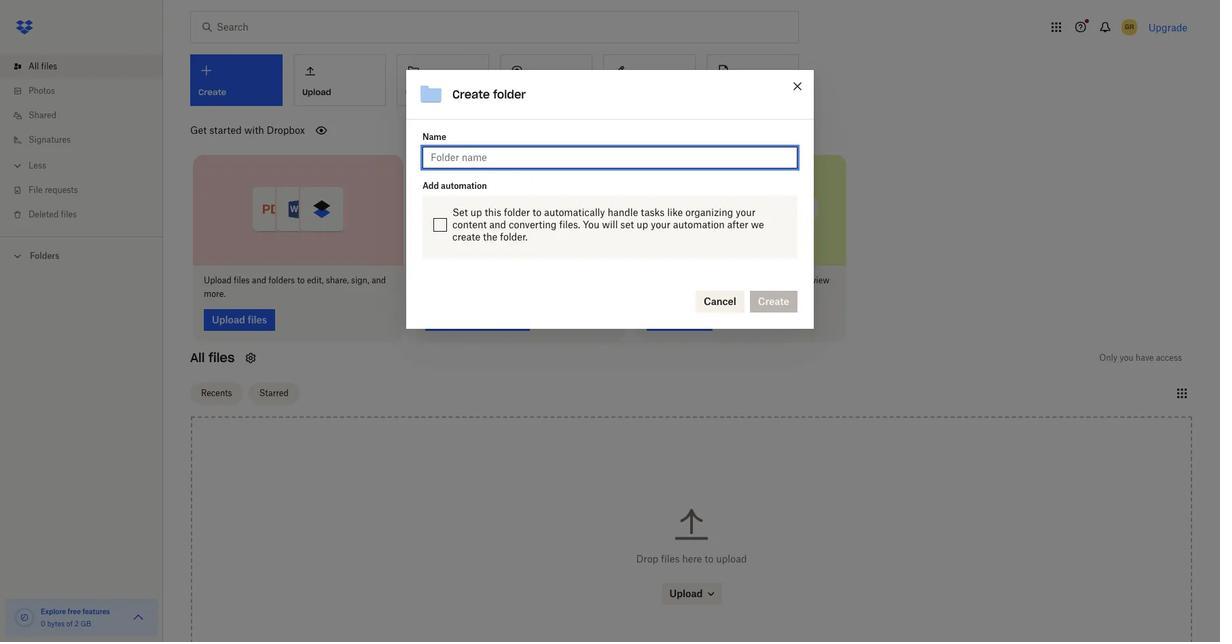 Task type: describe. For each thing, give the bounding box(es) containing it.
recents button
[[190, 383, 243, 404]]

1 vertical spatial your
[[651, 218, 671, 230]]

files inside list item
[[41, 61, 57, 71]]

the
[[483, 231, 498, 242]]

share,
[[326, 275, 349, 285]]

add automation
[[423, 180, 487, 191]]

0
[[41, 620, 45, 628]]

bytes
[[47, 620, 65, 628]]

file requests
[[29, 185, 78, 195]]

files.
[[559, 218, 580, 230]]

deleted files
[[29, 209, 77, 219]]

automation inside set up this folder to automatically handle tasks like organizing your content and converting files. you will set up your automation after we create the folder.
[[673, 218, 725, 230]]

name
[[423, 131, 446, 142]]

folder inside create folder button
[[436, 87, 461, 97]]

cancel button
[[696, 291, 745, 312]]

and right sign,
[[372, 275, 386, 285]]

create folder dialog
[[406, 70, 814, 329]]

to for folders
[[297, 275, 305, 285]]

tasks
[[641, 206, 665, 218]]

upgrade
[[1149, 21, 1188, 33]]

Name text field
[[431, 150, 790, 165]]

with for files
[[690, 275, 707, 285]]

all inside all files link
[[29, 61, 39, 71]]

sign,
[[351, 275, 369, 285]]

shared link
[[11, 103, 163, 128]]

upload files and folders to edit, share, sign, and more.
[[204, 275, 386, 299]]

create folder inside dialog
[[453, 87, 526, 101]]

access
[[1156, 352, 1182, 363]]

content
[[453, 218, 487, 230]]

all files list item
[[0, 54, 163, 79]]

drop files here to upload
[[636, 553, 747, 564]]

free
[[68, 608, 81, 616]]

and inside share files with anyone and control edit or view access.
[[739, 275, 754, 285]]

file requests link
[[11, 178, 163, 203]]

with for started
[[244, 124, 264, 136]]

more.
[[204, 288, 226, 299]]

2
[[75, 620, 79, 628]]

photos
[[29, 86, 55, 96]]

access.
[[647, 288, 675, 299]]

get
[[190, 124, 207, 136]]

started
[[209, 124, 242, 136]]

0 vertical spatial automation
[[441, 180, 487, 191]]

and inside set up this folder to automatically handle tasks like organizing your content and converting files. you will set up your automation after we create the folder.
[[489, 218, 506, 230]]

dropbox image
[[11, 14, 38, 41]]

folder.
[[500, 231, 528, 242]]

deleted files link
[[11, 203, 163, 227]]

and left folders
[[252, 275, 266, 285]]

have
[[1136, 352, 1154, 363]]

create inside button
[[406, 87, 434, 97]]

files up "recents"
[[209, 350, 235, 365]]

folder inside set up this folder to automatically handle tasks like organizing your content and converting files. you will set up your automation after we create the folder.
[[504, 206, 530, 218]]

deleted
[[29, 209, 59, 219]]

requests
[[45, 185, 78, 195]]

like
[[667, 206, 683, 218]]

cancel
[[704, 295, 737, 307]]

view
[[812, 275, 830, 285]]

files inside share files with anyone and control edit or view access.
[[672, 275, 688, 285]]

all files link
[[11, 54, 163, 79]]

of
[[66, 620, 73, 628]]

2 vertical spatial to
[[705, 553, 714, 564]]

only
[[1100, 352, 1118, 363]]

0 vertical spatial up
[[471, 206, 482, 218]]

create inside dialog
[[453, 87, 490, 101]]

explore free features 0 bytes of 2 gb
[[41, 608, 110, 628]]

converting
[[509, 218, 557, 230]]

share
[[647, 275, 670, 285]]

only you have access
[[1100, 352, 1182, 363]]



Task type: vqa. For each thing, say whether or not it's contained in the screenshot.
Add to Starred image inside Name customers_template-NASuaO10VLl3.csv, Modified 3/15/2024 10:03 am, element
no



Task type: locate. For each thing, give the bounding box(es) containing it.
folder
[[436, 87, 461, 97], [493, 87, 526, 101], [504, 206, 530, 218]]

edit
[[785, 275, 800, 285]]

get started with dropbox
[[190, 124, 305, 136]]

2 horizontal spatial to
[[705, 553, 714, 564]]

less image
[[11, 159, 24, 173]]

create folder
[[406, 87, 461, 97], [453, 87, 526, 101]]

your up after
[[736, 206, 756, 218]]

create folder button
[[397, 54, 489, 106]]

all files
[[29, 61, 57, 71], [190, 350, 235, 365]]

will
[[602, 218, 618, 230]]

0 horizontal spatial all files
[[29, 61, 57, 71]]

files left here
[[661, 553, 680, 564]]

to
[[533, 206, 542, 218], [297, 275, 305, 285], [705, 553, 714, 564]]

less
[[29, 160, 46, 171]]

create folder inside button
[[406, 87, 461, 97]]

folders
[[30, 251, 60, 261]]

automatically
[[544, 206, 605, 218]]

files up photos
[[41, 61, 57, 71]]

all
[[29, 61, 39, 71], [190, 350, 205, 365]]

list
[[0, 46, 163, 236]]

all files up "recents"
[[190, 350, 235, 365]]

this
[[485, 206, 502, 218]]

0 vertical spatial with
[[244, 124, 264, 136]]

with
[[244, 124, 264, 136], [690, 275, 707, 285]]

all up photos
[[29, 61, 39, 71]]

0 vertical spatial all files
[[29, 61, 57, 71]]

up right set
[[637, 218, 648, 230]]

organizing
[[686, 206, 733, 218]]

0 vertical spatial all
[[29, 61, 39, 71]]

1 horizontal spatial up
[[637, 218, 648, 230]]

and
[[489, 218, 506, 230], [252, 275, 266, 285], [372, 275, 386, 285], [739, 275, 754, 285]]

1 vertical spatial up
[[637, 218, 648, 230]]

1 vertical spatial all files
[[190, 350, 235, 365]]

starred
[[259, 388, 289, 398]]

create
[[406, 87, 434, 97], [453, 87, 490, 101]]

0 horizontal spatial automation
[[441, 180, 487, 191]]

create up "name" on the left top of the page
[[406, 87, 434, 97]]

add
[[423, 180, 439, 191]]

edit,
[[307, 275, 324, 285]]

upgrade link
[[1149, 21, 1188, 33]]

create
[[453, 231, 481, 242]]

set
[[453, 206, 468, 218]]

file
[[29, 185, 43, 195]]

drop
[[636, 553, 659, 564]]

folders
[[269, 275, 295, 285]]

photos link
[[11, 79, 163, 103]]

control
[[756, 275, 783, 285]]

to for folder
[[533, 206, 542, 218]]

with inside share files with anyone and control edit or view access.
[[690, 275, 707, 285]]

0 vertical spatial to
[[533, 206, 542, 218]]

quota usage element
[[14, 607, 35, 629]]

list containing all files
[[0, 46, 163, 236]]

to inside set up this folder to automatically handle tasks like organizing your content and converting files. you will set up your automation after we create the folder.
[[533, 206, 542, 218]]

0 horizontal spatial all
[[29, 61, 39, 71]]

automation up set
[[441, 180, 487, 191]]

your down tasks at right
[[651, 218, 671, 230]]

to left the edit, at the left top
[[297, 275, 305, 285]]

or
[[802, 275, 810, 285]]

create left record
[[453, 87, 490, 101]]

set
[[621, 218, 634, 230]]

with left anyone
[[690, 275, 707, 285]]

0 horizontal spatial create
[[406, 87, 434, 97]]

files right share
[[672, 275, 688, 285]]

to right here
[[705, 553, 714, 564]]

all files up photos
[[29, 61, 57, 71]]

upload
[[204, 275, 232, 285]]

and down this
[[489, 218, 506, 230]]

explore
[[41, 608, 66, 616]]

to up converting
[[533, 206, 542, 218]]

record
[[509, 87, 539, 97]]

anyone
[[709, 275, 737, 285]]

we
[[751, 218, 764, 230]]

files inside upload files and folders to edit, share, sign, and more.
[[234, 275, 250, 285]]

features
[[83, 608, 110, 616]]

to inside upload files and folders to edit, share, sign, and more.
[[297, 275, 305, 285]]

your
[[736, 206, 756, 218], [651, 218, 671, 230]]

0 horizontal spatial up
[[471, 206, 482, 218]]

1 vertical spatial automation
[[673, 218, 725, 230]]

signatures
[[29, 135, 71, 145]]

1 horizontal spatial create
[[453, 87, 490, 101]]

signatures link
[[11, 128, 163, 152]]

0 horizontal spatial your
[[651, 218, 671, 230]]

all up "recents"
[[190, 350, 205, 365]]

and left control
[[739, 275, 754, 285]]

0 horizontal spatial with
[[244, 124, 264, 136]]

1 horizontal spatial to
[[533, 206, 542, 218]]

1 horizontal spatial all files
[[190, 350, 235, 365]]

1 vertical spatial with
[[690, 275, 707, 285]]

automation
[[441, 180, 487, 191], [673, 218, 725, 230]]

automation down organizing
[[673, 218, 725, 230]]

1 vertical spatial all
[[190, 350, 205, 365]]

handle
[[608, 206, 638, 218]]

with right started
[[244, 124, 264, 136]]

files right upload
[[234, 275, 250, 285]]

1 horizontal spatial all
[[190, 350, 205, 365]]

here
[[682, 553, 702, 564]]

you
[[1120, 352, 1134, 363]]

up up 'content'
[[471, 206, 482, 218]]

share files with anyone and control edit or view access.
[[647, 275, 830, 299]]

up
[[471, 206, 482, 218], [637, 218, 648, 230]]

1 horizontal spatial your
[[736, 206, 756, 218]]

all files inside all files link
[[29, 61, 57, 71]]

gb
[[81, 620, 91, 628]]

after
[[727, 218, 749, 230]]

1 vertical spatial to
[[297, 275, 305, 285]]

upload
[[716, 553, 747, 564]]

you
[[583, 218, 600, 230]]

dropbox
[[267, 124, 305, 136]]

folders button
[[0, 245, 163, 266]]

shared
[[29, 110, 56, 120]]

record button
[[500, 54, 593, 106]]

starred button
[[248, 383, 300, 404]]

files right deleted
[[61, 209, 77, 219]]

0 vertical spatial your
[[736, 206, 756, 218]]

set up this folder to automatically handle tasks like organizing your content and converting files. you will set up your automation after we create the folder.
[[453, 206, 764, 242]]

files
[[41, 61, 57, 71], [61, 209, 77, 219], [234, 275, 250, 285], [672, 275, 688, 285], [209, 350, 235, 365], [661, 553, 680, 564]]

0 horizontal spatial to
[[297, 275, 305, 285]]

1 horizontal spatial automation
[[673, 218, 725, 230]]

1 horizontal spatial with
[[690, 275, 707, 285]]

recents
[[201, 388, 232, 398]]



